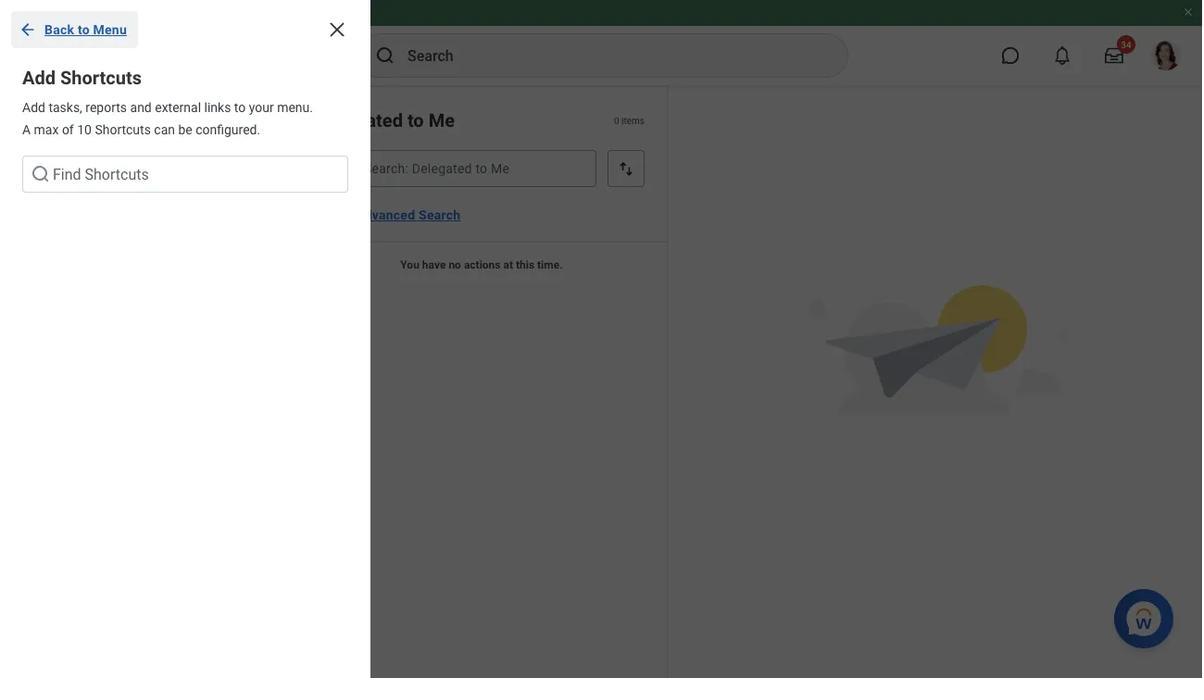 Task type: vqa. For each thing, say whether or not it's contained in the screenshot.
search icon in the Item List element
yes



Task type: describe. For each thing, give the bounding box(es) containing it.
search image inside 'item list' element
[[332, 159, 350, 178]]

you have no actions at this time.
[[401, 259, 563, 272]]

my
[[85, 115, 111, 137]]

0 items
[[614, 115, 645, 126]]

arrow left image
[[19, 20, 37, 39]]

and
[[130, 100, 152, 115]]

preview
[[89, 6, 128, 19]]

clipboard image
[[19, 178, 41, 200]]

add tasks, reports and external links to your menu. a max of 10 shortcuts can be configured.
[[22, 100, 313, 137]]

of
[[62, 122, 74, 137]]

my tasks element
[[0, 85, 297, 678]]

back to menu
[[44, 22, 127, 37]]

item list element
[[297, 85, 669, 678]]

configured.
[[196, 122, 261, 137]]

links
[[204, 100, 231, 115]]

at
[[504, 259, 513, 272]]

10
[[77, 122, 92, 137]]

profile logan mcneil element
[[1141, 35, 1193, 76]]

0 horizontal spatial search image
[[30, 163, 52, 185]]

max
[[34, 122, 59, 137]]

delegated to me
[[319, 109, 455, 131]]

0 vertical spatial shortcuts
[[60, 67, 142, 89]]

items
[[622, 115, 645, 126]]

external
[[155, 100, 201, 115]]

add for add tasks, reports and external links to your menu. a max of 10 shortcuts can be configured.
[[22, 100, 45, 115]]

me
[[429, 109, 455, 131]]

-
[[131, 6, 134, 19]]

my tasks
[[85, 115, 164, 137]]

add shortcuts
[[22, 67, 142, 89]]

adeptai_dpt1
[[137, 6, 202, 19]]

add for add shortcuts
[[22, 67, 56, 89]]

to for back
[[78, 22, 90, 37]]

Search field
[[22, 156, 348, 193]]

x image
[[326, 19, 348, 41]]



Task type: locate. For each thing, give the bounding box(es) containing it.
shortcuts up the "reports"
[[60, 67, 142, 89]]

implementation preview -   adeptai_dpt1
[[7, 6, 202, 19]]

menu
[[93, 22, 127, 37]]

search image left all
[[30, 163, 52, 185]]

0 horizontal spatial to
[[78, 22, 90, 37]]

add
[[22, 67, 56, 89], [22, 100, 45, 115]]

menu.
[[277, 100, 313, 115]]

be
[[178, 122, 193, 137]]

1 horizontal spatial search image
[[332, 159, 350, 178]]

this
[[516, 259, 535, 272]]

advanced search button
[[348, 196, 468, 234]]

to inside 'item list' element
[[408, 109, 424, 131]]

inbox large image
[[1106, 46, 1124, 65]]

your
[[249, 100, 274, 115]]

advanced
[[356, 207, 416, 223]]

delegated
[[319, 109, 403, 131]]

all
[[63, 180, 81, 198]]

to left your
[[234, 100, 246, 115]]

reports
[[86, 100, 127, 115]]

shortcuts down the "reports"
[[95, 122, 151, 137]]

back
[[44, 22, 74, 37]]

have
[[423, 259, 446, 272]]

notifications large image
[[1054, 46, 1072, 65]]

to
[[78, 22, 90, 37], [234, 100, 246, 115], [408, 109, 424, 131]]

add up tasks,
[[22, 67, 56, 89]]

can
[[154, 122, 175, 137]]

tasks,
[[49, 100, 82, 115]]

items
[[85, 180, 122, 198]]

1 add from the top
[[22, 67, 56, 89]]

shortcuts inside 'add tasks, reports and external links to your menu. a max of 10 shortcuts can be configured.'
[[95, 122, 151, 137]]

no
[[449, 259, 461, 272]]

add up a
[[22, 100, 45, 115]]

all items
[[63, 180, 122, 198]]

you
[[401, 259, 420, 272]]

to inside button
[[78, 22, 90, 37]]

1 horizontal spatial to
[[234, 100, 246, 115]]

advanced search
[[356, 207, 461, 223]]

search image
[[374, 44, 397, 67]]

0
[[614, 115, 620, 126]]

to inside 'add tasks, reports and external links to your menu. a max of 10 shortcuts can be configured.'
[[234, 100, 246, 115]]

implementation preview -   adeptai_dpt1 banner
[[0, 0, 1204, 85]]

actions
[[464, 259, 501, 272]]

search image down the delegated
[[332, 159, 350, 178]]

all items button
[[0, 167, 297, 211]]

close environment banner image
[[1184, 6, 1195, 18]]

add inside 'add tasks, reports and external links to your menu. a max of 10 shortcuts can be configured.'
[[22, 100, 45, 115]]

list
[[0, 215, 371, 230]]

search image
[[332, 159, 350, 178], [30, 163, 52, 185]]

1 vertical spatial shortcuts
[[95, 122, 151, 137]]

time.
[[538, 259, 563, 272]]

to for delegated
[[408, 109, 424, 131]]

back to menu button
[[11, 11, 138, 48]]

1 vertical spatial add
[[22, 100, 45, 115]]

to left me
[[408, 109, 424, 131]]

tasks
[[115, 115, 164, 137]]

to right back
[[78, 22, 90, 37]]

0 vertical spatial add
[[22, 67, 56, 89]]

shortcuts
[[60, 67, 142, 89], [95, 122, 151, 137]]

implementation
[[7, 6, 86, 19]]

a
[[22, 122, 31, 137]]

global navigation dialog
[[0, 0, 371, 678]]

2 add from the top
[[22, 100, 45, 115]]

search
[[419, 207, 461, 223]]

transformation import image
[[254, 117, 272, 135]]

2 horizontal spatial to
[[408, 109, 424, 131]]



